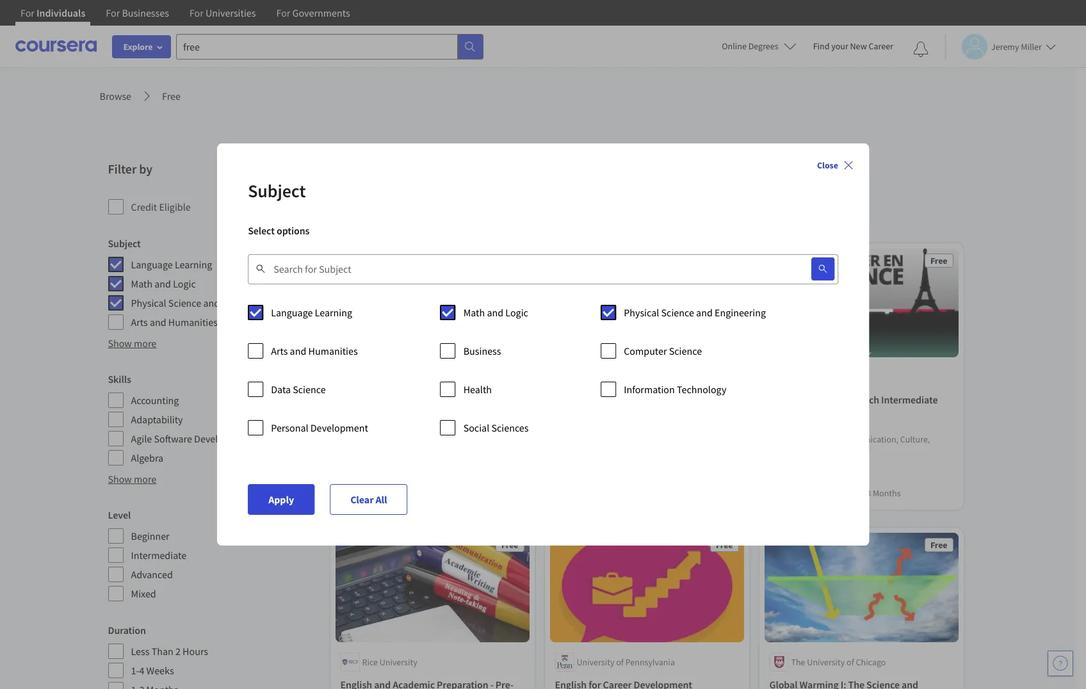 Task type: describe. For each thing, give the bounding box(es) containing it.
clear all button
[[330, 484, 408, 515]]

browse link
[[100, 88, 131, 104]]

university for the university of sydney
[[593, 372, 630, 383]]

for universities
[[190, 6, 256, 19]]

personal
[[271, 421, 308, 434]]

for for universities
[[190, 6, 204, 19]]

duration group
[[108, 623, 317, 689]]

than
[[152, 645, 173, 658]]

étudier en france: french intermediate course b1-b2 link
[[770, 392, 953, 423]]

the university of sydney
[[577, 372, 669, 383]]

for governments
[[276, 6, 350, 19]]

select
[[248, 224, 275, 237]]

language learning inside select subject options element
[[271, 306, 352, 319]]

level group
[[108, 507, 317, 602]]

1 vertical spatial culture,
[[900, 434, 930, 445]]

data science
[[271, 383, 326, 396]]

calculus
[[623, 394, 660, 406]]

select subject options element
[[248, 300, 838, 453]]

you'll
[[363, 419, 385, 430]]

physical science and engineering inside select subject options element
[[624, 306, 766, 319]]

for businesses
[[106, 6, 169, 19]]

3 for intermediate · course · 1 - 3 months
[[867, 488, 871, 499]]

clear
[[350, 493, 374, 506]]

algebra
[[131, 452, 163, 464]]

show more for arts and humanities
[[108, 337, 156, 350]]

introduction to calculus link
[[555, 392, 739, 408]]

individuals
[[37, 6, 85, 19]]

4.9
[[353, 472, 365, 484]]

career
[[869, 40, 894, 52]]

en
[[803, 394, 814, 406]]

computer science
[[624, 345, 702, 357]]

course for intermediate
[[824, 488, 850, 499]]

eligible
[[159, 200, 191, 213]]

computer
[[624, 345, 667, 357]]

social sciences
[[464, 421, 529, 434]]

clear all
[[350, 493, 387, 506]]

1-4 weeks
[[131, 664, 174, 677]]

logic inside subject group
[[173, 277, 196, 290]]

étudier
[[770, 394, 801, 406]]

universities
[[206, 6, 256, 19]]

close
[[817, 159, 838, 171]]

weeks
[[146, 664, 174, 677]]

development inside skills group
[[194, 432, 252, 445]]

math and logic inside subject group
[[131, 277, 196, 290]]

1-
[[131, 664, 139, 677]]

course for beginner
[[380, 488, 406, 499]]

all
[[376, 493, 387, 506]]

subject dialog
[[217, 143, 869, 546]]

learning inside subject group
[[175, 258, 212, 271]]

months for beginner · course · 1 - 3 months
[[429, 488, 457, 499]]

science inside subject group
[[168, 297, 201, 309]]

4
[[139, 664, 144, 677]]

physical science and engineering inside subject group
[[131, 297, 273, 309]]

credit
[[131, 200, 157, 213]]

gain
[[386, 419, 403, 430]]

0 horizontal spatial of
[[616, 656, 624, 668]]

for individuals
[[20, 6, 85, 19]]

3 · from the left
[[820, 488, 822, 499]]

close button
[[812, 154, 859, 177]]

search image
[[818, 264, 828, 274]]

subject inside group
[[108, 237, 141, 250]]

businesses
[[122, 6, 169, 19]]

by
[[139, 161, 152, 177]]

sydney
[[642, 372, 669, 383]]

technology
[[677, 383, 727, 396]]

the for the university of chicago
[[791, 656, 806, 668]]

your
[[832, 40, 849, 52]]

hours
[[183, 645, 208, 658]]

show more for algebra
[[108, 473, 156, 486]]

rice
[[362, 656, 378, 668]]

advanced
[[131, 568, 173, 581]]

agile
[[131, 432, 152, 445]]

sciences
[[492, 421, 529, 434]]

months for intermediate · course · 1 - 3 months
[[873, 488, 901, 499]]

accounting
[[131, 394, 179, 407]]

the university of chicago
[[791, 656, 886, 668]]

software
[[154, 432, 192, 445]]

2 · from the left
[[408, 488, 410, 499]]

math and logic inside select subject options element
[[464, 306, 528, 319]]

development inside select subject options element
[[311, 421, 368, 434]]

the for the university of sydney
[[577, 372, 591, 383]]

apply
[[269, 493, 294, 506]]

beginner for beginner
[[131, 530, 170, 543]]

- for beginner · course · 1 - 3 months
[[418, 488, 421, 499]]

3 for beginner · course · 1 - 3 months
[[423, 488, 427, 499]]

information
[[624, 383, 675, 396]]

options
[[277, 224, 310, 237]]

show notifications image
[[913, 42, 929, 57]]

select options
[[248, 224, 310, 237]]

apply button
[[248, 484, 315, 515]]

1 for intermediate
[[856, 488, 860, 499]]

governments
[[292, 6, 350, 19]]

course
[[770, 409, 798, 422]]

mixed
[[131, 587, 156, 600]]

filter by
[[108, 161, 152, 177]]

browse
[[100, 90, 131, 102]]

banner navigation
[[10, 0, 360, 35]]

- for intermediate · course · 1 - 3 months
[[862, 488, 865, 499]]

to
[[612, 394, 621, 406]]

1 for beginner
[[412, 488, 416, 499]]

intermediate inside étudier en france: french intermediate course b1-b2
[[881, 394, 938, 406]]

reviews)
[[392, 472, 424, 484]]



Task type: locate. For each thing, give the bounding box(es) containing it.
learning inside select subject options element
[[315, 306, 352, 319]]

rice university
[[362, 656, 417, 668]]

0 horizontal spatial writing
[[340, 431, 367, 443]]

Search by keyword search field
[[274, 254, 781, 284]]

find your new career
[[813, 40, 894, 52]]

university
[[593, 372, 630, 383], [380, 656, 417, 668], [577, 656, 615, 668], [807, 656, 845, 668]]

show more button for arts and humanities
[[108, 336, 156, 351]]

skills inside group
[[108, 373, 131, 386]]

0 horizontal spatial -
[[418, 488, 421, 499]]

2 show more from the top
[[108, 473, 156, 486]]

1 vertical spatial skills
[[340, 419, 361, 430]]

development right personal
[[311, 421, 368, 434]]

beginner
[[340, 488, 374, 499], [131, 530, 170, 543]]

étudier en france: french intermediate course b1-b2
[[770, 394, 938, 422]]

0 vertical spatial writing
[[340, 431, 367, 443]]

1 horizontal spatial months
[[873, 488, 901, 499]]

1 horizontal spatial beginner
[[340, 488, 374, 499]]

university for rice university
[[380, 656, 417, 668]]

of left the pennsylvania
[[616, 656, 624, 668]]

french
[[850, 394, 879, 406]]

0 horizontal spatial skills
[[108, 373, 131, 386]]

0 vertical spatial intermediate
[[881, 394, 938, 406]]

subject down credit
[[108, 237, 141, 250]]

0 horizontal spatial language learning
[[131, 258, 212, 271]]

subject up select options
[[248, 179, 306, 202]]

0 vertical spatial language
[[131, 258, 173, 271]]

0 vertical spatial skills
[[108, 373, 131, 386]]

coursera image
[[15, 36, 97, 57]]

intermediate for intermediate · course · 1 - 3 months
[[770, 488, 818, 499]]

0 vertical spatial math
[[131, 277, 153, 290]]

of left sydney at the right
[[632, 372, 640, 383]]

duration
[[108, 624, 146, 637]]

skills group
[[108, 372, 317, 466]]

intermediate inside level "group"
[[131, 549, 186, 562]]

2
[[175, 645, 181, 658]]

beginner up advanced
[[131, 530, 170, 543]]

math inside select subject options element
[[464, 306, 485, 319]]

humanities inside select subject options element
[[308, 345, 358, 357]]

0 horizontal spatial math and logic
[[131, 277, 196, 290]]

None search field
[[176, 34, 484, 59]]

skills you'll gain
[[340, 419, 403, 430]]

2 vertical spatial intermediate
[[131, 549, 186, 562]]

level
[[108, 509, 131, 521]]

2 1 from the left
[[856, 488, 860, 499]]

0 horizontal spatial 3
[[423, 488, 427, 499]]

1 vertical spatial intermediate
[[770, 488, 818, 499]]

0 vertical spatial show more button
[[108, 336, 156, 351]]

1 horizontal spatial physical science and engineering
[[624, 306, 766, 319]]

4 · from the left
[[852, 488, 854, 499]]

adaptability
[[131, 413, 183, 426]]

0 vertical spatial show more
[[108, 337, 156, 350]]

free
[[162, 90, 181, 102], [501, 255, 519, 266], [716, 255, 733, 266], [931, 255, 948, 266], [501, 540, 519, 551], [716, 540, 733, 551], [931, 540, 948, 551]]

1 horizontal spatial physical
[[624, 306, 659, 319]]

university right rice
[[380, 656, 417, 668]]

new
[[850, 40, 867, 52]]

france:
[[816, 394, 848, 406]]

development right software
[[194, 432, 252, 445]]

2 for from the left
[[106, 6, 120, 19]]

0 horizontal spatial subject
[[108, 237, 141, 250]]

0 vertical spatial beginner
[[340, 488, 374, 499]]

0 horizontal spatial math
[[131, 277, 153, 290]]

0 vertical spatial learning
[[175, 258, 212, 271]]

1 horizontal spatial culture,
[[900, 434, 930, 445]]

b1-
[[800, 409, 815, 422]]

show more up the accounting
[[108, 337, 156, 350]]

1 horizontal spatial skills
[[340, 419, 361, 430]]

1 horizontal spatial math and logic
[[464, 306, 528, 319]]

more for algebra
[[134, 473, 156, 486]]

introduction to calculus
[[555, 394, 660, 406]]

more
[[134, 337, 156, 350], [134, 473, 156, 486]]

beginner down 4.9
[[340, 488, 374, 499]]

communication, right gain at the left of page
[[407, 419, 470, 430]]

1 horizontal spatial subject
[[248, 179, 306, 202]]

of
[[632, 372, 640, 383], [616, 656, 624, 668], [847, 656, 854, 668]]

for left individuals
[[20, 6, 35, 19]]

1 vertical spatial show more button
[[108, 471, 156, 487]]

of for the university of chicago
[[847, 656, 854, 668]]

for
[[20, 6, 35, 19], [106, 6, 120, 19], [190, 6, 204, 19], [276, 6, 290, 19]]

0 vertical spatial math and logic
[[131, 277, 196, 290]]

filter
[[108, 161, 137, 177]]

skills for skills you'll gain
[[340, 419, 361, 430]]

1 show from the top
[[108, 337, 132, 350]]

1 horizontal spatial communication, culture, writing
[[770, 434, 930, 458]]

1 course from the left
[[380, 488, 406, 499]]

more up the accounting
[[134, 337, 156, 350]]

2 horizontal spatial intermediate
[[881, 394, 938, 406]]

for left governments
[[276, 6, 290, 19]]

more for arts and humanities
[[134, 337, 156, 350]]

university for the university of chicago
[[807, 656, 845, 668]]

1 vertical spatial subject
[[108, 237, 141, 250]]

0 vertical spatial the
[[577, 372, 591, 383]]

intermediate · course · 1 - 3 months
[[770, 488, 901, 499]]

arts and humanities inside subject group
[[131, 316, 218, 329]]

(48.5k
[[368, 472, 391, 484]]

0 horizontal spatial beginner
[[131, 530, 170, 543]]

show more button
[[108, 336, 156, 351], [108, 471, 156, 487]]

1 vertical spatial language learning
[[271, 306, 352, 319]]

months
[[429, 488, 457, 499], [873, 488, 901, 499]]

and
[[155, 277, 171, 290], [203, 297, 220, 309], [487, 306, 504, 319], [696, 306, 713, 319], [150, 316, 166, 329], [290, 345, 306, 357]]

university up introduction to calculus
[[593, 372, 630, 383]]

more down algebra
[[134, 473, 156, 486]]

introduction
[[555, 394, 610, 406]]

pennsylvania
[[626, 656, 675, 668]]

show more button up the accounting
[[108, 336, 156, 351]]

physical inside subject group
[[131, 297, 166, 309]]

skills
[[108, 373, 131, 386], [340, 419, 361, 430]]

1 months from the left
[[429, 488, 457, 499]]

1 horizontal spatial course
[[824, 488, 850, 499]]

4.9 (48.5k reviews)
[[353, 472, 424, 484]]

0 horizontal spatial engineering
[[222, 297, 273, 309]]

1 vertical spatial show more
[[108, 473, 156, 486]]

social
[[464, 421, 490, 434]]

1 horizontal spatial language learning
[[271, 306, 352, 319]]

1 vertical spatial show
[[108, 473, 132, 486]]

2 show more button from the top
[[108, 471, 156, 487]]

for left businesses
[[106, 6, 120, 19]]

show more button down algebra
[[108, 471, 156, 487]]

1 horizontal spatial 1
[[856, 488, 860, 499]]

1 vertical spatial learning
[[315, 306, 352, 319]]

0 horizontal spatial logic
[[173, 277, 196, 290]]

·
[[376, 488, 378, 499], [408, 488, 410, 499], [820, 488, 822, 499], [852, 488, 854, 499]]

engineering inside select subject options element
[[715, 306, 766, 319]]

find
[[813, 40, 830, 52]]

0 horizontal spatial communication,
[[407, 419, 470, 430]]

1 horizontal spatial arts and humanities
[[271, 345, 358, 357]]

show more down algebra
[[108, 473, 156, 486]]

personal development
[[271, 421, 368, 434]]

2 horizontal spatial of
[[847, 656, 854, 668]]

math
[[131, 277, 153, 290], [464, 306, 485, 319]]

engineering
[[222, 297, 273, 309], [715, 306, 766, 319]]

skills left you'll
[[340, 419, 361, 430]]

university left the pennsylvania
[[577, 656, 615, 668]]

1 vertical spatial communication,
[[836, 434, 899, 445]]

writing down course
[[770, 447, 797, 458]]

0 vertical spatial show
[[108, 337, 132, 350]]

0 horizontal spatial arts
[[131, 316, 148, 329]]

0 vertical spatial more
[[134, 337, 156, 350]]

university of pennsylvania
[[577, 656, 675, 668]]

arts inside subject group
[[131, 316, 148, 329]]

1 vertical spatial the
[[791, 656, 806, 668]]

0 vertical spatial culture,
[[471, 419, 501, 430]]

1 horizontal spatial engineering
[[715, 306, 766, 319]]

0 horizontal spatial development
[[194, 432, 252, 445]]

0 horizontal spatial learning
[[175, 258, 212, 271]]

for for businesses
[[106, 6, 120, 19]]

science
[[168, 297, 201, 309], [661, 306, 694, 319], [669, 345, 702, 357], [293, 383, 326, 396]]

2 3 from the left
[[867, 488, 871, 499]]

for left universities
[[190, 6, 204, 19]]

-
[[418, 488, 421, 499], [862, 488, 865, 499]]

math and logic
[[131, 277, 196, 290], [464, 306, 528, 319]]

math inside subject group
[[131, 277, 153, 290]]

0 horizontal spatial intermediate
[[131, 549, 186, 562]]

show for algebra
[[108, 473, 132, 486]]

arts and humanities
[[131, 316, 218, 329], [271, 345, 358, 357]]

language inside subject group
[[131, 258, 173, 271]]

0 vertical spatial arts and humanities
[[131, 316, 218, 329]]

data
[[271, 383, 291, 396]]

communication, culture, writing up reviews)
[[340, 419, 501, 443]]

0 horizontal spatial arts and humanities
[[131, 316, 218, 329]]

1 vertical spatial logic
[[506, 306, 528, 319]]

1 show more button from the top
[[108, 336, 156, 351]]

culture,
[[471, 419, 501, 430], [900, 434, 930, 445]]

0 horizontal spatial physical science and engineering
[[131, 297, 273, 309]]

help center image
[[1053, 656, 1068, 671]]

communication, culture, writing
[[340, 419, 501, 443], [770, 434, 930, 458]]

course
[[380, 488, 406, 499], [824, 488, 850, 499]]

1 horizontal spatial logic
[[506, 306, 528, 319]]

logic inside select subject options element
[[506, 306, 528, 319]]

less than 2 hours
[[131, 645, 208, 658]]

0 vertical spatial subject
[[248, 179, 306, 202]]

1
[[412, 488, 416, 499], [856, 488, 860, 499]]

physical
[[131, 297, 166, 309], [624, 306, 659, 319]]

subject
[[248, 179, 306, 202], [108, 237, 141, 250]]

0 horizontal spatial humanities
[[168, 316, 218, 329]]

1 show more from the top
[[108, 337, 156, 350]]

1 vertical spatial beginner
[[131, 530, 170, 543]]

0 horizontal spatial the
[[577, 372, 591, 383]]

agile software development
[[131, 432, 252, 445]]

business
[[464, 345, 501, 357]]

1 3 from the left
[[423, 488, 427, 499]]

1 vertical spatial math
[[464, 306, 485, 319]]

0 vertical spatial logic
[[173, 277, 196, 290]]

1 1 from the left
[[412, 488, 416, 499]]

1 more from the top
[[134, 337, 156, 350]]

1 for from the left
[[20, 6, 35, 19]]

2 more from the top
[[134, 473, 156, 486]]

0 horizontal spatial 1
[[412, 488, 416, 499]]

0 vertical spatial language learning
[[131, 258, 212, 271]]

subject group
[[108, 236, 317, 331]]

engineering inside subject group
[[222, 297, 273, 309]]

1 horizontal spatial development
[[311, 421, 368, 434]]

2 course from the left
[[824, 488, 850, 499]]

1 vertical spatial language
[[271, 306, 313, 319]]

0 horizontal spatial physical
[[131, 297, 166, 309]]

language inside select subject options element
[[271, 306, 313, 319]]

3 for from the left
[[190, 6, 204, 19]]

physical inside select subject options element
[[624, 306, 659, 319]]

beginner for beginner · course · 1 - 3 months
[[340, 488, 374, 499]]

1 horizontal spatial language
[[271, 306, 313, 319]]

0 horizontal spatial culture,
[[471, 419, 501, 430]]

1 horizontal spatial math
[[464, 306, 485, 319]]

skills for skills
[[108, 373, 131, 386]]

2 show from the top
[[108, 473, 132, 486]]

1 horizontal spatial 3
[[867, 488, 871, 499]]

1 vertical spatial arts and humanities
[[271, 345, 358, 357]]

show more button for algebra
[[108, 471, 156, 487]]

show for arts and humanities
[[108, 337, 132, 350]]

0 vertical spatial arts
[[131, 316, 148, 329]]

1 horizontal spatial the
[[791, 656, 806, 668]]

0 horizontal spatial course
[[380, 488, 406, 499]]

1 · from the left
[[376, 488, 378, 499]]

humanities
[[168, 316, 218, 329], [308, 345, 358, 357]]

2 - from the left
[[862, 488, 865, 499]]

arts inside select subject options element
[[271, 345, 288, 357]]

culture, down étudier en france: french intermediate course b1-b2 link at the bottom right
[[900, 434, 930, 445]]

1 vertical spatial arts
[[271, 345, 288, 357]]

2 months from the left
[[873, 488, 901, 499]]

communication, culture, writing down étudier en france: french intermediate course b1-b2
[[770, 434, 930, 458]]

1 horizontal spatial learning
[[315, 306, 352, 319]]

credit eligible
[[131, 200, 191, 213]]

health
[[464, 383, 492, 396]]

language learning inside subject group
[[131, 258, 212, 271]]

intermediate for intermediate
[[131, 549, 186, 562]]

1 vertical spatial math and logic
[[464, 306, 528, 319]]

learning
[[175, 258, 212, 271], [315, 306, 352, 319]]

find your new career link
[[807, 38, 900, 54]]

writing
[[340, 431, 367, 443], [770, 447, 797, 458]]

1 vertical spatial more
[[134, 473, 156, 486]]

1 vertical spatial humanities
[[308, 345, 358, 357]]

culture, down 'health'
[[471, 419, 501, 430]]

1 horizontal spatial communication,
[[836, 434, 899, 445]]

intermediate
[[881, 394, 938, 406], [770, 488, 818, 499], [131, 549, 186, 562]]

development
[[311, 421, 368, 434], [194, 432, 252, 445]]

language learning
[[131, 258, 212, 271], [271, 306, 352, 319]]

0 vertical spatial humanities
[[168, 316, 218, 329]]

of for the university of sydney
[[632, 372, 640, 383]]

1 vertical spatial writing
[[770, 447, 797, 458]]

arts and humanities inside select subject options element
[[271, 345, 358, 357]]

0 horizontal spatial months
[[429, 488, 457, 499]]

0 vertical spatial communication,
[[407, 419, 470, 430]]

3
[[423, 488, 427, 499], [867, 488, 871, 499]]

1 - from the left
[[418, 488, 421, 499]]

humanities inside subject group
[[168, 316, 218, 329]]

skills up the accounting
[[108, 373, 131, 386]]

chicago
[[856, 656, 886, 668]]

of left 'chicago'
[[847, 656, 854, 668]]

0 horizontal spatial language
[[131, 258, 173, 271]]

subject inside dialog
[[248, 179, 306, 202]]

writing down skills you'll gain
[[340, 431, 367, 443]]

1 horizontal spatial intermediate
[[770, 488, 818, 499]]

less
[[131, 645, 150, 658]]

for for governments
[[276, 6, 290, 19]]

1 horizontal spatial writing
[[770, 447, 797, 458]]

0 horizontal spatial communication, culture, writing
[[340, 419, 501, 443]]

beginner inside level "group"
[[131, 530, 170, 543]]

4 for from the left
[[276, 6, 290, 19]]

information technology
[[624, 383, 727, 396]]

communication, down étudier en france: french intermediate course b1-b2 link at the bottom right
[[836, 434, 899, 445]]

1 horizontal spatial -
[[862, 488, 865, 499]]

1 horizontal spatial humanities
[[308, 345, 358, 357]]

university left 'chicago'
[[807, 656, 845, 668]]

1 horizontal spatial arts
[[271, 345, 288, 357]]

arts
[[131, 316, 148, 329], [271, 345, 288, 357]]

show more
[[108, 337, 156, 350], [108, 473, 156, 486]]

1 horizontal spatial of
[[632, 372, 640, 383]]

beginner · course · 1 - 3 months
[[340, 488, 457, 499]]

for for individuals
[[20, 6, 35, 19]]

b2
[[815, 409, 826, 422]]



Task type: vqa. For each thing, say whether or not it's contained in the screenshot.
LEARNERS associated with Learners will  recognize, identify, and use language acquisition theories and principles to develop sound lesson plans.
no



